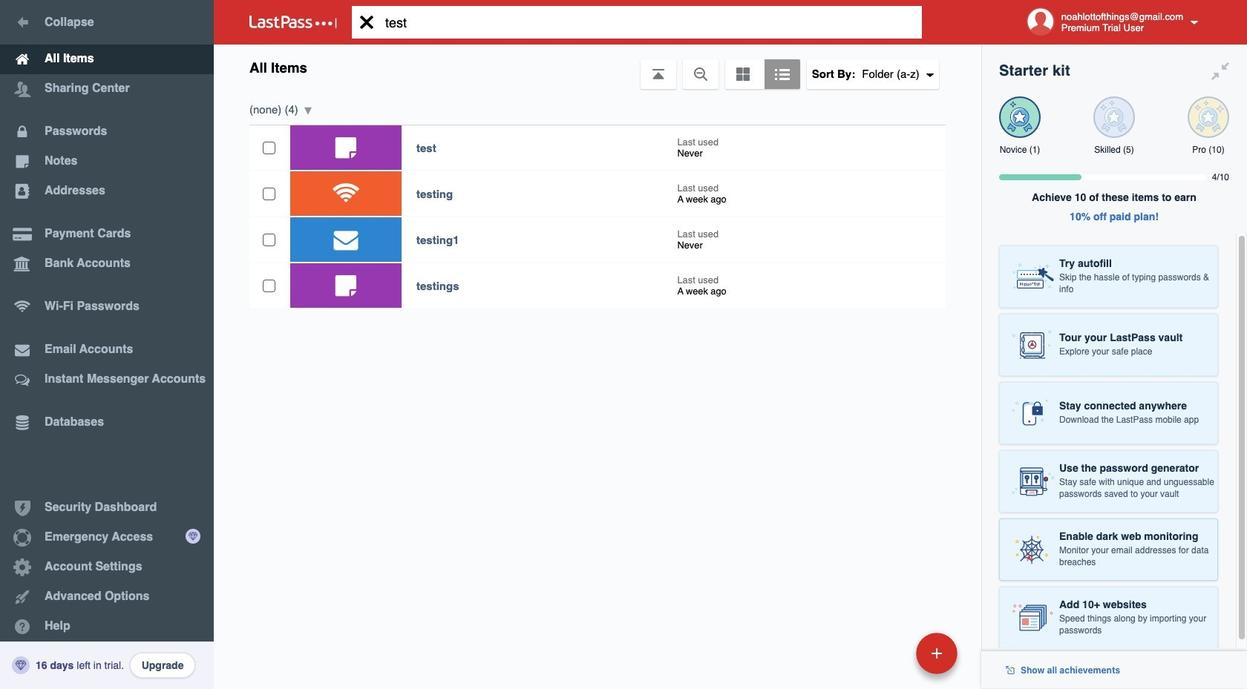 Task type: vqa. For each thing, say whether or not it's contained in the screenshot.
LASTPASS image
yes



Task type: describe. For each thing, give the bounding box(es) containing it.
new item navigation
[[814, 629, 967, 690]]

search my vault text field
[[352, 6, 945, 39]]

main navigation navigation
[[0, 0, 214, 690]]

vault options navigation
[[214, 45, 982, 89]]



Task type: locate. For each thing, give the bounding box(es) containing it.
new item element
[[814, 633, 963, 675]]

Search search field
[[352, 6, 945, 39]]

clear search image
[[352, 6, 382, 39]]

lastpass image
[[249, 16, 337, 29]]



